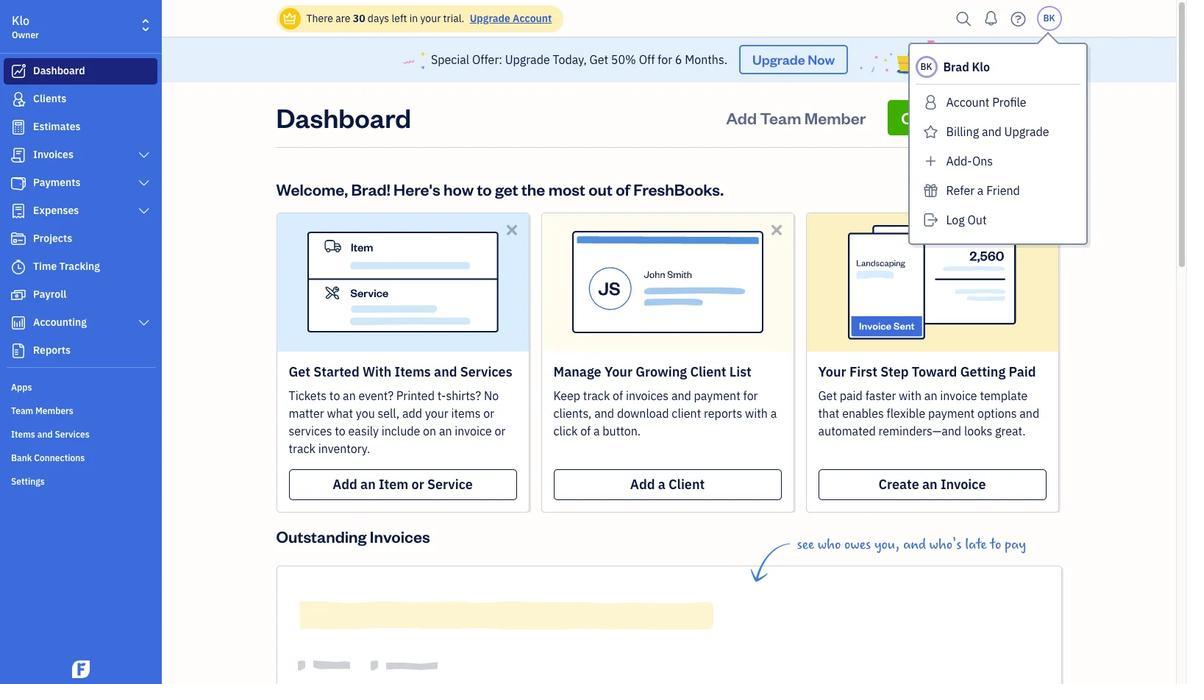 Task type: vqa. For each thing, say whether or not it's contained in the screenshot.
Add Address button
no



Task type: describe. For each thing, give the bounding box(es) containing it.
add
[[402, 406, 422, 421]]

welcome,
[[276, 179, 348, 199]]

create an invoice link
[[818, 469, 1047, 500]]

add-ons link
[[916, 149, 1080, 173]]

today,
[[553, 52, 587, 67]]

pay
[[1005, 536, 1026, 553]]

services
[[289, 424, 332, 438]]

apps link
[[4, 376, 157, 398]]

account profile image
[[921, 90, 941, 114]]

there
[[306, 12, 333, 25]]

items inside 'main' 'element'
[[11, 429, 35, 440]]

add a client
[[630, 476, 705, 493]]

upgrade account link
[[467, 12, 552, 25]]

late
[[965, 536, 987, 553]]

payment inside get paid faster with an invoice template that enables flexible payment options and automated reminders—and looks great.
[[928, 406, 975, 421]]

bank
[[11, 452, 32, 463]]

that
[[818, 406, 840, 421]]

report image
[[10, 344, 27, 358]]

inventory.
[[318, 441, 370, 456]]

upgrade inside button
[[1005, 124, 1050, 139]]

items
[[451, 406, 481, 421]]

in
[[410, 12, 418, 25]]

time
[[33, 260, 57, 273]]

paid
[[1009, 363, 1036, 380]]

trial.
[[443, 12, 465, 25]]

clients,
[[554, 406, 592, 421]]

1 vertical spatial of
[[613, 388, 623, 403]]

0 vertical spatial items
[[395, 363, 431, 380]]

track inside keep track of invoices and payment for clients, and download client reports with a click of a button.
[[583, 388, 610, 403]]

and inside 'main' 'element'
[[37, 429, 53, 440]]

0 vertical spatial or
[[484, 406, 495, 421]]

items and services
[[11, 429, 90, 440]]

dashboard image
[[10, 64, 27, 79]]

timer image
[[10, 260, 27, 274]]

days
[[368, 12, 389, 25]]

tickets
[[289, 388, 327, 403]]

sell,
[[378, 406, 400, 421]]

1 vertical spatial client
[[669, 476, 705, 493]]

notifications image
[[980, 4, 1003, 33]]

reports
[[33, 344, 71, 357]]

get started with items and services
[[289, 363, 513, 380]]

payroll
[[33, 288, 66, 301]]

dashboard inside 'main' 'element'
[[33, 64, 85, 77]]

to left get
[[477, 179, 492, 199]]

brad
[[944, 60, 969, 74]]

refer a friend
[[946, 183, 1020, 198]]

service
[[427, 476, 473, 493]]

keep
[[554, 388, 581, 403]]

chevron large down image for expenses
[[137, 205, 151, 217]]

a down keep track of invoices and payment for clients, and download client reports with a click of a button.
[[658, 476, 666, 493]]

bank connections link
[[4, 447, 157, 469]]

search image
[[952, 8, 976, 30]]

on
[[423, 424, 436, 438]]

get paid faster with an invoice template that enables flexible payment options and automated reminders—and looks great.
[[818, 388, 1040, 438]]

click
[[554, 424, 578, 438]]

reminders—and
[[879, 424, 962, 438]]

0 horizontal spatial account
[[513, 12, 552, 25]]

an inside get paid faster with an invoice template that enables flexible payment options and automated reminders—and looks great.
[[925, 388, 938, 403]]

member
[[805, 107, 866, 128]]

and inside button
[[982, 124, 1002, 139]]

1 horizontal spatial services
[[460, 363, 513, 380]]

estimate image
[[10, 120, 27, 135]]

tickets to an event? printed t-shirts? no matter what you sell, add your items or services to easily include on an invoice or track inventory.
[[289, 388, 506, 456]]

create an invoice
[[879, 476, 986, 493]]

payment image
[[10, 176, 27, 191]]

refer a friend image
[[921, 179, 941, 202]]

freshbooks.
[[634, 179, 724, 199]]

who
[[818, 536, 841, 553]]

6
[[675, 52, 682, 67]]

a left button.
[[594, 424, 600, 438]]

add an item or service link
[[289, 469, 517, 500]]

payments
[[33, 176, 81, 189]]

billing and upgrade image
[[921, 120, 941, 143]]

owner
[[12, 29, 39, 40]]

tracking
[[59, 260, 100, 273]]

add an item or service
[[333, 476, 473, 493]]

or inside add an item or service link
[[412, 476, 424, 493]]

0 vertical spatial get
[[590, 52, 608, 67]]

50%
[[611, 52, 636, 67]]

upgrade right offer:
[[505, 52, 550, 67]]

new
[[955, 107, 987, 128]]

special offer: upgrade today, get 50% off for 6 months.
[[431, 52, 728, 67]]

out
[[589, 179, 613, 199]]

account profile
[[946, 95, 1027, 110]]

dismiss image for manage your growing client list
[[768, 221, 785, 238]]

matter
[[289, 406, 324, 421]]

1 vertical spatial invoices
[[370, 526, 430, 546]]

special
[[431, 52, 470, 67]]

projects link
[[4, 226, 157, 252]]

paid
[[840, 388, 863, 403]]

here's
[[394, 179, 440, 199]]

get for get started with items and services
[[289, 363, 311, 380]]

are
[[336, 12, 351, 25]]

growing
[[636, 363, 687, 380]]

invoices link
[[4, 142, 157, 168]]

create for create new …
[[901, 107, 952, 128]]

with inside keep track of invoices and payment for clients, and download client reports with a click of a button.
[[745, 406, 768, 421]]

1 vertical spatial or
[[495, 424, 506, 438]]

expenses
[[33, 204, 79, 217]]

options
[[978, 406, 1017, 421]]

first
[[850, 363, 878, 380]]

add team member
[[726, 107, 866, 128]]

main element
[[0, 0, 199, 684]]

track inside tickets to an event? printed t-shirts? no matter what you sell, add your items or services to easily include on an invoice or track inventory.
[[289, 441, 316, 456]]

bank connections
[[11, 452, 85, 463]]

with inside get paid faster with an invoice template that enables flexible payment options and automated reminders—and looks great.
[[899, 388, 922, 403]]

list
[[730, 363, 752, 380]]

with
[[363, 363, 392, 380]]

chart image
[[10, 316, 27, 330]]

a right reports
[[771, 406, 777, 421]]

add ons image
[[921, 149, 941, 173]]

profile
[[993, 95, 1027, 110]]

chevron large down image for accounting
[[137, 317, 151, 329]]

estimates link
[[4, 114, 157, 141]]

your inside tickets to an event? printed t-shirts? no matter what you sell, add your items or services to easily include on an invoice or track inventory.
[[425, 406, 449, 421]]

settings
[[11, 476, 45, 487]]

an right on
[[439, 424, 452, 438]]

an up the what
[[343, 388, 356, 403]]

services inside 'main' 'element'
[[55, 429, 90, 440]]



Task type: locate. For each thing, give the bounding box(es) containing it.
team inside button
[[760, 107, 802, 128]]

your down t-
[[425, 406, 449, 421]]

client image
[[10, 92, 27, 107]]

with up flexible at the bottom
[[899, 388, 922, 403]]

add-ons
[[946, 154, 993, 168]]

project image
[[10, 232, 27, 246]]

t-
[[438, 388, 446, 403]]

0 horizontal spatial track
[[289, 441, 316, 456]]

brad klo
[[944, 60, 990, 74]]

0 horizontal spatial for
[[658, 52, 672, 67]]

1 horizontal spatial track
[[583, 388, 610, 403]]

upgrade now
[[753, 51, 835, 68]]

invoice down toward
[[940, 388, 977, 403]]

add inside add a client link
[[630, 476, 655, 493]]

accounting link
[[4, 310, 157, 336]]

of right out
[[616, 179, 630, 199]]

faster
[[866, 388, 896, 403]]

add down 'inventory.'
[[333, 476, 357, 493]]

upgrade down the profile
[[1005, 124, 1050, 139]]

1 vertical spatial with
[[745, 406, 768, 421]]

of right click
[[581, 424, 591, 438]]

event?
[[359, 388, 394, 403]]

for
[[658, 52, 672, 67], [743, 388, 758, 403]]

0 vertical spatial klo
[[12, 13, 29, 28]]

1 vertical spatial services
[[55, 429, 90, 440]]

invoice image
[[10, 148, 27, 163]]

1 vertical spatial chevron large down image
[[137, 205, 151, 217]]

1 vertical spatial your
[[425, 406, 449, 421]]

1 vertical spatial get
[[289, 363, 311, 380]]

items up bank
[[11, 429, 35, 440]]

for left 6
[[658, 52, 672, 67]]

get inside get paid faster with an invoice template that enables flexible payment options and automated reminders—and looks great.
[[818, 388, 837, 403]]

to left pay
[[991, 536, 1002, 553]]

0 vertical spatial invoice
[[940, 388, 977, 403]]

0 vertical spatial team
[[760, 107, 802, 128]]

looks
[[964, 424, 993, 438]]

track right keep
[[583, 388, 610, 403]]

and inside get paid faster with an invoice template that enables flexible payment options and automated reminders—and looks great.
[[1020, 406, 1040, 421]]

1 vertical spatial bk
[[921, 61, 932, 72]]

chevron large down image
[[137, 149, 151, 161], [137, 205, 151, 217]]

1 horizontal spatial with
[[899, 388, 922, 403]]

expense image
[[10, 204, 27, 219]]

2 vertical spatial or
[[412, 476, 424, 493]]

include
[[382, 424, 420, 438]]

track
[[583, 388, 610, 403], [289, 441, 316, 456]]

2 vertical spatial get
[[818, 388, 837, 403]]

invoices down add an item or service link
[[370, 526, 430, 546]]

0 horizontal spatial team
[[11, 405, 33, 416]]

0 horizontal spatial bk
[[921, 61, 932, 72]]

1 horizontal spatial payment
[[928, 406, 975, 421]]

to
[[477, 179, 492, 199], [329, 388, 340, 403], [335, 424, 346, 438], [991, 536, 1002, 553]]

0 vertical spatial dashboard
[[33, 64, 85, 77]]

0 vertical spatial of
[[616, 179, 630, 199]]

0 horizontal spatial invoice
[[455, 424, 492, 438]]

most
[[549, 179, 586, 199]]

0 vertical spatial chevron large down image
[[137, 149, 151, 161]]

brad!
[[351, 179, 390, 199]]

1 horizontal spatial team
[[760, 107, 802, 128]]

1 horizontal spatial dismiss image
[[768, 221, 785, 238]]

chevron large down image for payments
[[137, 177, 151, 189]]

keep track of invoices and payment for clients, and download client reports with a click of a button.
[[554, 388, 777, 438]]

1 chevron large down image from the top
[[137, 177, 151, 189]]

bk
[[1044, 13, 1055, 24], [921, 61, 932, 72]]

and
[[982, 124, 1002, 139], [434, 363, 457, 380], [672, 388, 691, 403], [595, 406, 614, 421], [1020, 406, 1040, 421], [37, 429, 53, 440], [903, 536, 926, 553]]

step
[[881, 363, 909, 380]]

chevron large down image inside invoices link
[[137, 149, 151, 161]]

add for add a client
[[630, 476, 655, 493]]

0 vertical spatial create
[[901, 107, 952, 128]]

0 vertical spatial bk
[[1044, 13, 1055, 24]]

client down client
[[669, 476, 705, 493]]

estimates
[[33, 120, 81, 133]]

payment up looks
[[928, 406, 975, 421]]

1 horizontal spatial klo
[[972, 60, 990, 74]]

refer a friend link
[[916, 179, 1080, 202]]

1 vertical spatial chevron large down image
[[137, 317, 151, 329]]

client left list
[[690, 363, 727, 380]]

1 horizontal spatial for
[[743, 388, 758, 403]]

client
[[672, 406, 701, 421]]

your
[[420, 12, 441, 25], [425, 406, 449, 421]]

add down months.
[[726, 107, 757, 128]]

with right reports
[[745, 406, 768, 421]]

team
[[760, 107, 802, 128], [11, 405, 33, 416]]

0 vertical spatial your
[[420, 12, 441, 25]]

team down apps
[[11, 405, 33, 416]]

upgrade left now
[[753, 51, 805, 68]]

invoice
[[941, 476, 986, 493]]

chevron large down image up projects link
[[137, 205, 151, 217]]

dismiss image
[[504, 221, 521, 238], [768, 221, 785, 238]]

1 chevron large down image from the top
[[137, 149, 151, 161]]

reports
[[704, 406, 742, 421]]

money image
[[10, 288, 27, 302]]

item
[[379, 476, 409, 493]]

connections
[[34, 452, 85, 463]]

to down the what
[[335, 424, 346, 438]]

download
[[617, 406, 669, 421]]

2 chevron large down image from the top
[[137, 205, 151, 217]]

0 vertical spatial for
[[658, 52, 672, 67]]

button.
[[603, 424, 641, 438]]

2 dismiss image from the left
[[768, 221, 785, 238]]

1 vertical spatial dashboard
[[276, 100, 411, 134]]

automated
[[818, 424, 876, 438]]

team inside 'main' 'element'
[[11, 405, 33, 416]]

1 vertical spatial for
[[743, 388, 758, 403]]

1 horizontal spatial account
[[946, 95, 990, 110]]

your up paid
[[818, 363, 847, 380]]

account
[[513, 12, 552, 25], [946, 95, 990, 110]]

payment up reports
[[694, 388, 741, 403]]

welcome, brad! here's how to get the most out of freshbooks.
[[276, 179, 724, 199]]

klo right brad
[[972, 60, 990, 74]]

apps
[[11, 382, 32, 393]]

0 horizontal spatial dismiss image
[[504, 221, 521, 238]]

0 vertical spatial account
[[513, 12, 552, 25]]

2 horizontal spatial get
[[818, 388, 837, 403]]

started
[[314, 363, 360, 380]]

1 horizontal spatial add
[[630, 476, 655, 493]]

with
[[899, 388, 922, 403], [745, 406, 768, 421]]

crown image
[[282, 11, 298, 26]]

klo owner
[[12, 13, 39, 40]]

0 horizontal spatial services
[[55, 429, 90, 440]]

outstanding
[[276, 526, 367, 546]]

klo inside klo owner
[[12, 13, 29, 28]]

template
[[980, 388, 1028, 403]]

0 horizontal spatial payment
[[694, 388, 741, 403]]

create up add ons image
[[901, 107, 952, 128]]

1 horizontal spatial bk
[[1044, 13, 1055, 24]]

1 horizontal spatial get
[[590, 52, 608, 67]]

log out
[[946, 213, 987, 227]]

0 horizontal spatial invoices
[[33, 148, 74, 161]]

1 horizontal spatial invoice
[[940, 388, 977, 403]]

klo up owner
[[12, 13, 29, 28]]

a right refer
[[978, 183, 984, 198]]

team left member
[[760, 107, 802, 128]]

you
[[356, 406, 375, 421]]

create for create an invoice
[[879, 476, 919, 493]]

clients
[[33, 92, 66, 105]]

refer
[[946, 183, 975, 198]]

flexible
[[887, 406, 926, 421]]

0 vertical spatial services
[[460, 363, 513, 380]]

invoices inside 'main' 'element'
[[33, 148, 74, 161]]

an
[[343, 388, 356, 403], [925, 388, 938, 403], [439, 424, 452, 438], [361, 476, 376, 493], [923, 476, 938, 493]]

invoice down items
[[455, 424, 492, 438]]

your up invoices
[[605, 363, 633, 380]]

reports link
[[4, 338, 157, 364]]

create down reminders—and
[[879, 476, 919, 493]]

expenses link
[[4, 198, 157, 224]]

upgrade now link
[[739, 45, 848, 75]]

2 chevron large down image from the top
[[137, 317, 151, 329]]

0 horizontal spatial with
[[745, 406, 768, 421]]

months.
[[685, 52, 728, 67]]

settings link
[[4, 470, 157, 492]]

an down toward
[[925, 388, 938, 403]]

invoice inside get paid faster with an invoice template that enables flexible payment options and automated reminders—and looks great.
[[940, 388, 977, 403]]

1 vertical spatial account
[[946, 95, 990, 110]]

log out button
[[916, 208, 1080, 232]]

1 vertical spatial invoice
[[455, 424, 492, 438]]

2 your from the left
[[818, 363, 847, 380]]

…
[[990, 107, 1001, 128]]

add
[[726, 107, 757, 128], [333, 476, 357, 493], [630, 476, 655, 493]]

chevron large down image inside payments link
[[137, 177, 151, 189]]

get for get paid faster with an invoice template that enables flexible payment options and automated reminders—and looks great.
[[818, 388, 837, 403]]

1 vertical spatial items
[[11, 429, 35, 440]]

add inside add an item or service link
[[333, 476, 357, 493]]

printed
[[396, 388, 435, 403]]

upgrade right trial.
[[470, 12, 510, 25]]

who's
[[930, 536, 962, 553]]

invoice inside tickets to an event? printed t-shirts? no matter what you sell, add your items or services to easily include on an invoice or track inventory.
[[455, 424, 492, 438]]

chevron large down image up payments link
[[137, 149, 151, 161]]

projects
[[33, 232, 72, 245]]

0 vertical spatial payment
[[694, 388, 741, 403]]

1 horizontal spatial invoices
[[370, 526, 430, 546]]

client
[[690, 363, 727, 380], [669, 476, 705, 493]]

0 vertical spatial track
[[583, 388, 610, 403]]

get left 50%
[[590, 52, 608, 67]]

1 vertical spatial create
[[879, 476, 919, 493]]

for down list
[[743, 388, 758, 403]]

add down button.
[[630, 476, 655, 493]]

0 vertical spatial invoices
[[33, 148, 74, 161]]

1 vertical spatial klo
[[972, 60, 990, 74]]

your right in
[[420, 12, 441, 25]]

0 horizontal spatial get
[[289, 363, 311, 380]]

manage your growing client list
[[554, 363, 752, 380]]

create new … button
[[888, 100, 1062, 135]]

1 dismiss image from the left
[[504, 221, 521, 238]]

to up the what
[[329, 388, 340, 403]]

toward
[[912, 363, 957, 380]]

dashboard link
[[4, 58, 157, 85]]

0 horizontal spatial add
[[333, 476, 357, 493]]

ons
[[973, 154, 993, 168]]

0 horizontal spatial klo
[[12, 13, 29, 28]]

1 vertical spatial payment
[[928, 406, 975, 421]]

services up bank connections link
[[55, 429, 90, 440]]

create new …
[[901, 107, 1001, 128]]

log out image
[[921, 208, 941, 232]]

items and services link
[[4, 423, 157, 445]]

getting
[[961, 363, 1006, 380]]

for inside keep track of invoices and payment for clients, and download client reports with a click of a button.
[[743, 388, 758, 403]]

manage
[[554, 363, 602, 380]]

track down services
[[289, 441, 316, 456]]

0 horizontal spatial dashboard
[[33, 64, 85, 77]]

add inside add team member button
[[726, 107, 757, 128]]

team members link
[[4, 399, 157, 422]]

get up tickets
[[289, 363, 311, 380]]

1 vertical spatial track
[[289, 441, 316, 456]]

bk right go to help icon
[[1044, 13, 1055, 24]]

0 vertical spatial with
[[899, 388, 922, 403]]

chevron large down image up expenses link
[[137, 177, 151, 189]]

chevron large down image down payroll link
[[137, 317, 151, 329]]

add for add team member
[[726, 107, 757, 128]]

create inside dropdown button
[[901, 107, 952, 128]]

bk inside 'dropdown button'
[[1044, 13, 1055, 24]]

0 horizontal spatial your
[[605, 363, 633, 380]]

dismiss image for get started with items and services
[[504, 221, 521, 238]]

chevron large down image for invoices
[[137, 149, 151, 161]]

accounting
[[33, 316, 87, 329]]

1 horizontal spatial items
[[395, 363, 431, 380]]

items up printed
[[395, 363, 431, 380]]

2 vertical spatial of
[[581, 424, 591, 438]]

add for add an item or service
[[333, 476, 357, 493]]

services up no
[[460, 363, 513, 380]]

how
[[444, 179, 474, 199]]

get up that
[[818, 388, 837, 403]]

left
[[392, 12, 407, 25]]

an left invoice
[[923, 476, 938, 493]]

0 vertical spatial chevron large down image
[[137, 177, 151, 189]]

1 your from the left
[[605, 363, 633, 380]]

chevron large down image
[[137, 177, 151, 189], [137, 317, 151, 329]]

you,
[[875, 536, 900, 553]]

easily
[[348, 424, 379, 438]]

of left invoices
[[613, 388, 623, 403]]

your first step toward getting paid
[[818, 363, 1036, 380]]

1 horizontal spatial your
[[818, 363, 847, 380]]

clients link
[[4, 86, 157, 113]]

invoices up payments at the left top of page
[[33, 148, 74, 161]]

services
[[460, 363, 513, 380], [55, 429, 90, 440]]

billing and upgrade
[[946, 124, 1050, 139]]

go to help image
[[1007, 8, 1030, 30]]

30
[[353, 12, 365, 25]]

payment inside keep track of invoices and payment for clients, and download client reports with a click of a button.
[[694, 388, 741, 403]]

0 vertical spatial client
[[690, 363, 727, 380]]

freshbooks image
[[69, 661, 93, 678]]

1 vertical spatial team
[[11, 405, 33, 416]]

what
[[327, 406, 353, 421]]

2 horizontal spatial add
[[726, 107, 757, 128]]

a
[[978, 183, 984, 198], [771, 406, 777, 421], [594, 424, 600, 438], [658, 476, 666, 493]]

1 horizontal spatial dashboard
[[276, 100, 411, 134]]

0 horizontal spatial items
[[11, 429, 35, 440]]

an left item
[[361, 476, 376, 493]]

offer:
[[472, 52, 502, 67]]

bk left brad
[[921, 61, 932, 72]]

billing and upgrade button
[[916, 120, 1080, 143]]



